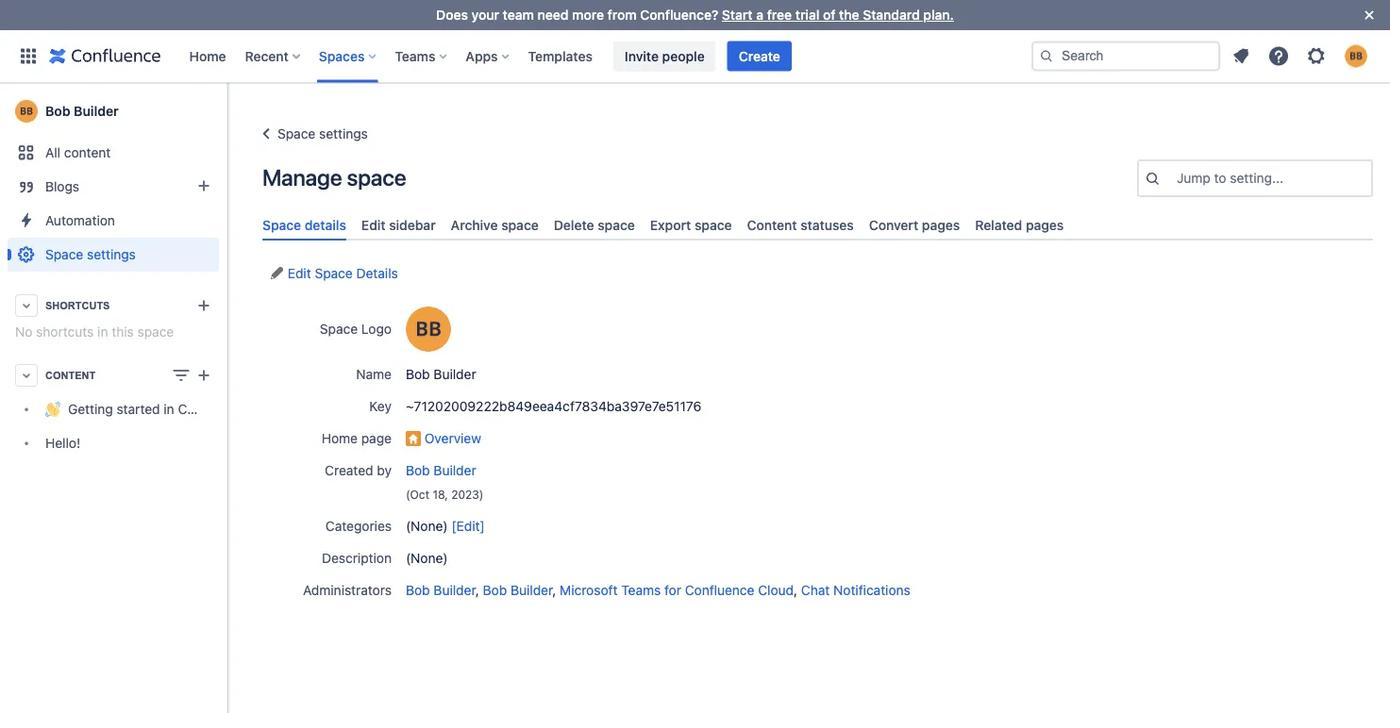 Task type: vqa. For each thing, say whether or not it's contained in the screenshot.
TGA
no



Task type: describe. For each thing, give the bounding box(es) containing it.
start
[[722, 7, 753, 23]]

edit space details link
[[269, 266, 398, 282]]

add shortcut image
[[193, 295, 215, 317]]

convert pages link
[[862, 210, 968, 241]]

(none) for (none) edit
[[406, 519, 448, 535]]

archive space link
[[443, 210, 547, 241]]

banner containing home
[[0, 30, 1391, 83]]

trial
[[796, 7, 820, 23]]

space inside space element
[[137, 324, 174, 340]]

space left logo
[[320, 322, 358, 337]]

content
[[64, 145, 111, 161]]

related pages
[[976, 217, 1064, 233]]

teams inside teams "dropdown button"
[[395, 48, 436, 64]]

bob down edit link at the bottom of page
[[483, 583, 507, 599]]

~71202009222b849eea4cf7834ba397e7e51176
[[406, 399, 702, 415]]

invite people button
[[614, 41, 716, 71]]

create a blog image
[[193, 175, 215, 197]]

statuses
[[801, 217, 854, 233]]

create a page image
[[193, 364, 215, 387]]

blogs link
[[8, 170, 219, 204]]

apps
[[466, 48, 498, 64]]

shortcuts button
[[8, 289, 219, 323]]

delete
[[554, 217, 595, 233]]

administrators
[[303, 583, 392, 599]]

templates link
[[523, 41, 599, 71]]

manage
[[263, 164, 342, 191]]

pages for convert pages
[[922, 217, 961, 233]]

manage space
[[263, 164, 406, 191]]

jump
[[1177, 170, 1211, 186]]

recent button
[[239, 41, 308, 71]]

space inside tab list
[[263, 217, 301, 233]]

space for delete space
[[598, 217, 635, 233]]

home page
[[322, 431, 392, 447]]

setting...
[[1231, 170, 1284, 186]]

builder down (none) edit
[[434, 583, 476, 599]]

to
[[1215, 170, 1227, 186]]

bob builder link up all content link at the top left
[[8, 93, 219, 130]]

space element
[[0, 83, 248, 714]]

create link
[[728, 41, 792, 71]]

name
[[356, 367, 392, 383]]

builder down space logo
[[434, 367, 477, 383]]

content button
[[8, 359, 219, 393]]

no shortcuts in this space
[[15, 324, 174, 340]]

bob builder link down (none) edit
[[406, 583, 476, 599]]

of
[[823, 7, 836, 23]]

categories
[[326, 519, 392, 535]]

notifications
[[834, 583, 911, 599]]

1 , from the left
[[476, 583, 479, 599]]

need
[[538, 7, 569, 23]]

started
[[117, 402, 160, 417]]

content statuses link
[[740, 210, 862, 241]]

created
[[325, 463, 374, 479]]

in for started
[[164, 402, 174, 417]]

overview
[[425, 431, 482, 447]]

page
[[361, 431, 392, 447]]

1 horizontal spatial teams
[[622, 583, 661, 599]]

1 horizontal spatial space settings
[[278, 126, 368, 142]]

close image
[[1359, 4, 1381, 26]]

bob builder link up 18,
[[406, 463, 477, 479]]

space details link
[[255, 210, 354, 241]]

jump to setting...
[[1177, 170, 1284, 186]]

create
[[739, 48, 781, 64]]

plan.
[[924, 7, 955, 23]]

getting started in confluence link
[[8, 393, 248, 427]]

home for home
[[189, 48, 226, 64]]

builder left microsoft
[[511, 583, 553, 599]]

teams button
[[389, 41, 455, 71]]

team
[[503, 7, 534, 23]]

archive space
[[451, 217, 539, 233]]

(none) edit
[[406, 519, 480, 535]]

bob builder , bob builder , microsoft teams for confluence cloud , chat notifications
[[406, 583, 911, 599]]

logo
[[362, 322, 392, 337]]

bob builder link left microsoft
[[483, 583, 553, 599]]

the
[[840, 7, 860, 23]]

0 vertical spatial space settings link
[[255, 123, 368, 145]]

confluence inside "link"
[[178, 402, 248, 417]]

delete space link
[[547, 210, 643, 241]]

edit link
[[452, 519, 485, 535]]

start a free trial of the standard plan. link
[[722, 7, 955, 23]]

your profile and preferences image
[[1346, 45, 1368, 68]]

help icon image
[[1268, 45, 1291, 68]]

1 vertical spatial bob builder
[[406, 367, 477, 383]]

no
[[15, 324, 32, 340]]

automation
[[45, 213, 115, 229]]

invite people
[[625, 48, 705, 64]]

space logo
[[320, 322, 392, 337]]

export space
[[650, 217, 732, 233]]

tree inside space element
[[8, 393, 248, 461]]

sidebar
[[389, 217, 436, 233]]

related
[[976, 217, 1023, 233]]

details
[[356, 266, 398, 282]]

change view image
[[170, 364, 193, 387]]

builder inside bob builder (oct 18, 2023)
[[434, 463, 477, 479]]

recent
[[245, 48, 289, 64]]

confluence?
[[641, 7, 719, 23]]

all content link
[[8, 136, 219, 170]]

automation link
[[8, 204, 219, 238]]

bob builder inside space element
[[45, 103, 119, 119]]

your
[[472, 7, 500, 23]]

spaces button
[[313, 41, 384, 71]]



Task type: locate. For each thing, give the bounding box(es) containing it.
0 vertical spatial (none)
[[406, 519, 448, 535]]

0 vertical spatial space settings
[[278, 126, 368, 142]]

1 horizontal spatial settings
[[319, 126, 368, 142]]

getting
[[68, 402, 113, 417]]

Search field
[[1032, 41, 1221, 71]]

space for export space
[[695, 217, 732, 233]]

(oct
[[406, 488, 430, 502]]

edit image
[[269, 266, 284, 282]]

content for content
[[45, 370, 96, 381]]

pages for related pages
[[1026, 217, 1064, 233]]

edit down 2023)
[[457, 519, 480, 535]]

in left this
[[97, 324, 108, 340]]

space for manage space
[[347, 164, 406, 191]]

2 , from the left
[[553, 583, 556, 599]]

1 vertical spatial (none)
[[406, 551, 448, 567]]

bob up all
[[45, 103, 70, 119]]

0 horizontal spatial in
[[97, 324, 108, 340]]

search image
[[1040, 49, 1055, 64]]

home up collapse sidebar 'image'
[[189, 48, 226, 64]]

space right delete
[[598, 217, 635, 233]]

space settings link
[[255, 123, 368, 145], [8, 238, 219, 272]]

microsoft
[[560, 583, 618, 599]]

space
[[278, 126, 316, 142], [263, 217, 301, 233], [45, 247, 83, 263], [315, 266, 353, 282], [320, 322, 358, 337]]

(none) for (none)
[[406, 551, 448, 567]]

chat
[[802, 583, 830, 599]]

this
[[112, 324, 134, 340]]

confluence down create a page "icon"
[[178, 402, 248, 417]]

3 , from the left
[[794, 583, 798, 599]]

export space link
[[643, 210, 740, 241]]

bob builder (oct 18, 2023)
[[406, 463, 484, 502]]

microsoft teams for confluence cloud link
[[560, 583, 794, 599]]

0 horizontal spatial home
[[189, 48, 226, 64]]

space right export
[[695, 217, 732, 233]]

1 horizontal spatial space settings link
[[255, 123, 368, 145]]

in inside "link"
[[164, 402, 174, 417]]

all
[[45, 145, 60, 161]]

space details
[[263, 217, 346, 233]]

1 horizontal spatial content
[[747, 217, 798, 233]]

2 pages from the left
[[1026, 217, 1064, 233]]

home inside global element
[[189, 48, 226, 64]]

edit inside tab list
[[362, 217, 386, 233]]

1 pages from the left
[[922, 217, 961, 233]]

more
[[572, 7, 604, 23]]

0 horizontal spatial teams
[[395, 48, 436, 64]]

2 horizontal spatial edit
[[457, 519, 480, 535]]

0 horizontal spatial space settings link
[[8, 238, 219, 272]]

archive
[[451, 217, 498, 233]]

overview link
[[425, 431, 482, 447]]

home for home page
[[322, 431, 358, 447]]

in for shortcuts
[[97, 324, 108, 340]]

templates
[[528, 48, 593, 64]]

does your team need more from confluence? start a free trial of the standard plan.
[[436, 7, 955, 23]]

bob builder down space logo
[[406, 367, 477, 383]]

0 vertical spatial content
[[747, 217, 798, 233]]

edit for edit space details
[[288, 266, 311, 282]]

confluence image
[[49, 45, 161, 68], [49, 45, 161, 68]]

hello! link
[[8, 427, 219, 461]]

bob builder up all content
[[45, 103, 119, 119]]

1 horizontal spatial home
[[322, 431, 358, 447]]

in
[[97, 324, 108, 340], [164, 402, 174, 417]]

, left chat
[[794, 583, 798, 599]]

home link
[[184, 41, 232, 71]]

1 horizontal spatial edit
[[362, 217, 386, 233]]

1 vertical spatial settings
[[87, 247, 136, 263]]

1 vertical spatial home
[[322, 431, 358, 447]]

key
[[369, 399, 392, 415]]

edit sidebar
[[362, 217, 436, 233]]

edit right edit icon
[[288, 266, 311, 282]]

bob up "(oct"
[[406, 463, 430, 479]]

space right archive
[[502, 217, 539, 233]]

2 vertical spatial edit
[[457, 519, 480, 535]]

spaces
[[319, 48, 365, 64]]

from
[[608, 7, 637, 23]]

bob builder link
[[8, 93, 219, 130], [406, 463, 477, 479], [406, 583, 476, 599], [483, 583, 553, 599]]

a
[[757, 7, 764, 23]]

collapse sidebar image
[[206, 93, 247, 130]]

global element
[[11, 30, 1032, 83]]

0 vertical spatial home
[[189, 48, 226, 64]]

teams left apps
[[395, 48, 436, 64]]

builder inside space element
[[74, 103, 119, 119]]

settings icon image
[[1306, 45, 1329, 68]]

blogs
[[45, 179, 79, 195]]

1 vertical spatial space settings link
[[8, 238, 219, 272]]

space inside export space link
[[695, 217, 732, 233]]

builder up content
[[74, 103, 119, 119]]

pages right convert
[[922, 217, 961, 233]]

(none) down (none) edit
[[406, 551, 448, 567]]

edit sidebar link
[[354, 210, 443, 241]]

1 horizontal spatial bob builder
[[406, 367, 477, 383]]

edit
[[362, 217, 386, 233], [288, 266, 311, 282], [457, 519, 480, 535]]

2023)
[[452, 488, 484, 502]]

tree
[[8, 393, 248, 461]]

cloud
[[758, 583, 794, 599]]

content statuses
[[747, 217, 854, 233]]

builder up 2023)
[[434, 463, 477, 479]]

notification icon image
[[1230, 45, 1253, 68]]

1 vertical spatial confluence
[[685, 583, 755, 599]]

created by
[[325, 463, 392, 479]]

0 vertical spatial edit
[[362, 217, 386, 233]]

appswitcher icon image
[[17, 45, 40, 68]]

convert
[[869, 217, 919, 233]]

space left details on the left top
[[263, 217, 301, 233]]

standard
[[863, 7, 920, 23]]

chat notifications link
[[802, 583, 911, 599]]

0 horizontal spatial bob builder
[[45, 103, 119, 119]]

settings inside space element
[[87, 247, 136, 263]]

bob down (none) edit
[[406, 583, 430, 599]]

2 horizontal spatial ,
[[794, 583, 798, 599]]

all content
[[45, 145, 111, 161]]

bob inside space element
[[45, 103, 70, 119]]

(none)
[[406, 519, 448, 535], [406, 551, 448, 567]]

settings up manage space
[[319, 126, 368, 142]]

settings down automation 'link' at the left top of the page
[[87, 247, 136, 263]]

space settings down automation
[[45, 247, 136, 263]]

edit for edit sidebar
[[362, 217, 386, 233]]

free
[[767, 7, 792, 23]]

0 vertical spatial in
[[97, 324, 108, 340]]

space settings up manage space
[[278, 126, 368, 142]]

invite
[[625, 48, 659, 64]]

content up getting
[[45, 370, 96, 381]]

teams left for
[[622, 583, 661, 599]]

tree containing getting started in confluence
[[8, 393, 248, 461]]

1 (none) from the top
[[406, 519, 448, 535]]

confluence right for
[[685, 583, 755, 599]]

by
[[377, 463, 392, 479]]

related pages link
[[968, 210, 1072, 241]]

0 horizontal spatial edit
[[288, 266, 311, 282]]

0 horizontal spatial settings
[[87, 247, 136, 263]]

getting started in confluence
[[68, 402, 248, 417]]

space settings inside space element
[[45, 247, 136, 263]]

content inside the content dropdown button
[[45, 370, 96, 381]]

18,
[[433, 488, 448, 502]]

home
[[189, 48, 226, 64], [322, 431, 358, 447]]

0 horizontal spatial confluence
[[178, 402, 248, 417]]

0 vertical spatial confluence
[[178, 402, 248, 417]]

0 horizontal spatial space settings
[[45, 247, 136, 263]]

space right this
[[137, 324, 174, 340]]

space for archive space
[[502, 217, 539, 233]]

bob inside bob builder (oct 18, 2023)
[[406, 463, 430, 479]]

0 horizontal spatial ,
[[476, 583, 479, 599]]

(none) down "(oct"
[[406, 519, 448, 535]]

hello!
[[45, 436, 80, 451]]

pages right the related
[[1026, 217, 1064, 233]]

bob right name
[[406, 367, 430, 383]]

pages inside related pages link
[[1026, 217, 1064, 233]]

1 vertical spatial teams
[[622, 583, 661, 599]]

space
[[347, 164, 406, 191], [502, 217, 539, 233], [598, 217, 635, 233], [695, 217, 732, 233], [137, 324, 174, 340]]

1 horizontal spatial ,
[[553, 583, 556, 599]]

space up edit sidebar
[[347, 164, 406, 191]]

does
[[436, 7, 468, 23]]

1 horizontal spatial pages
[[1026, 217, 1064, 233]]

0 horizontal spatial content
[[45, 370, 96, 381]]

teams
[[395, 48, 436, 64], [622, 583, 661, 599]]

shortcuts
[[45, 300, 110, 312]]

0 vertical spatial teams
[[395, 48, 436, 64]]

edit left 'sidebar'
[[362, 217, 386, 233]]

space settings link down automation
[[8, 238, 219, 272]]

1 vertical spatial content
[[45, 370, 96, 381]]

1 vertical spatial space settings
[[45, 247, 136, 263]]

0 horizontal spatial pages
[[922, 217, 961, 233]]

,
[[476, 583, 479, 599], [553, 583, 556, 599], [794, 583, 798, 599]]

space logo image
[[406, 307, 451, 352]]

0 vertical spatial bob builder
[[45, 103, 119, 119]]

1 vertical spatial in
[[164, 402, 174, 417]]

confluence
[[178, 402, 248, 417], [685, 583, 755, 599]]

banner
[[0, 30, 1391, 83]]

space inside delete space link
[[598, 217, 635, 233]]

space down automation
[[45, 247, 83, 263]]

space up manage at the top of the page
[[278, 126, 316, 142]]

home up created
[[322, 431, 358, 447]]

space left details
[[315, 266, 353, 282]]

apps button
[[460, 41, 517, 71]]

2 (none) from the top
[[406, 551, 448, 567]]

content left statuses
[[747, 217, 798, 233]]

details
[[305, 217, 346, 233]]

pages inside convert pages 'link'
[[922, 217, 961, 233]]

1 horizontal spatial in
[[164, 402, 174, 417]]

for
[[665, 583, 682, 599]]

space settings link up manage at the top of the page
[[255, 123, 368, 145]]

, left microsoft
[[553, 583, 556, 599]]

tab list
[[255, 210, 1381, 241]]

content inside "content statuses" link
[[747, 217, 798, 233]]

bob
[[45, 103, 70, 119], [406, 367, 430, 383], [406, 463, 430, 479], [406, 583, 430, 599], [483, 583, 507, 599]]

in right started
[[164, 402, 174, 417]]

Search settings text field
[[1177, 169, 1181, 188]]

space inside archive space link
[[502, 217, 539, 233]]

1 horizontal spatial confluence
[[685, 583, 755, 599]]

content for content statuses
[[747, 217, 798, 233]]

export
[[650, 217, 692, 233]]

delete space
[[554, 217, 635, 233]]

, down edit link at the bottom of page
[[476, 583, 479, 599]]

1 vertical spatial edit
[[288, 266, 311, 282]]

0 vertical spatial settings
[[319, 126, 368, 142]]

description
[[322, 551, 392, 567]]

space settings
[[278, 126, 368, 142], [45, 247, 136, 263]]

tab list containing space details
[[255, 210, 1381, 241]]



